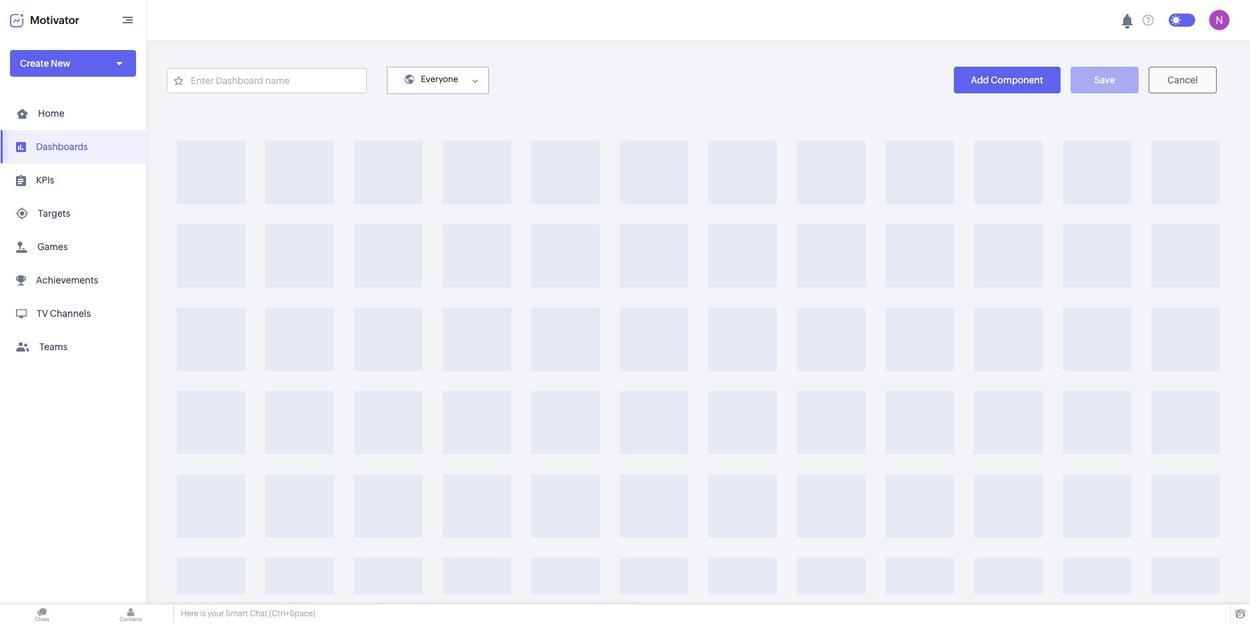 Task type: locate. For each thing, give the bounding box(es) containing it.
(ctrl+space)
[[269, 609, 315, 618]]

kpis
[[36, 175, 54, 185]]

contacts image
[[89, 604, 173, 623]]

games
[[37, 241, 68, 252]]

add
[[971, 75, 989, 85]]

is
[[200, 609, 206, 618]]

here is your smart chat (ctrl+space)
[[181, 609, 315, 618]]

cancel button
[[1149, 67, 1217, 93]]

targets
[[38, 208, 70, 219]]

dashboards
[[36, 141, 88, 152]]

list
[[0, 97, 146, 364]]

tv
[[37, 308, 48, 319]]

tv channels
[[37, 308, 91, 319]]

create new
[[20, 58, 70, 69]]

your
[[207, 609, 224, 618]]

channels
[[50, 308, 91, 319]]

home
[[38, 108, 64, 119]]

here
[[181, 609, 198, 618]]

teams
[[39, 342, 68, 352]]

Enter Dashboard name text field
[[167, 68, 366, 92]]

user image
[[1209, 9, 1230, 31]]

chats image
[[0, 604, 84, 623]]



Task type: describe. For each thing, give the bounding box(es) containing it.
achievements
[[36, 275, 98, 285]]

component
[[991, 75, 1043, 85]]

create
[[20, 58, 49, 69]]

list containing home
[[0, 97, 146, 364]]

everyone
[[421, 74, 458, 84]]

chat
[[250, 609, 268, 618]]

new
[[51, 58, 70, 69]]

add component button
[[954, 67, 1061, 93]]

help image
[[1143, 14, 1154, 26]]

smart
[[226, 609, 248, 618]]

cancel
[[1167, 75, 1198, 85]]

motivator
[[30, 14, 79, 26]]

Everyone field
[[387, 67, 489, 94]]

add component
[[971, 75, 1043, 85]]



Task type: vqa. For each thing, say whether or not it's contained in the screenshot.
bottommost All
no



